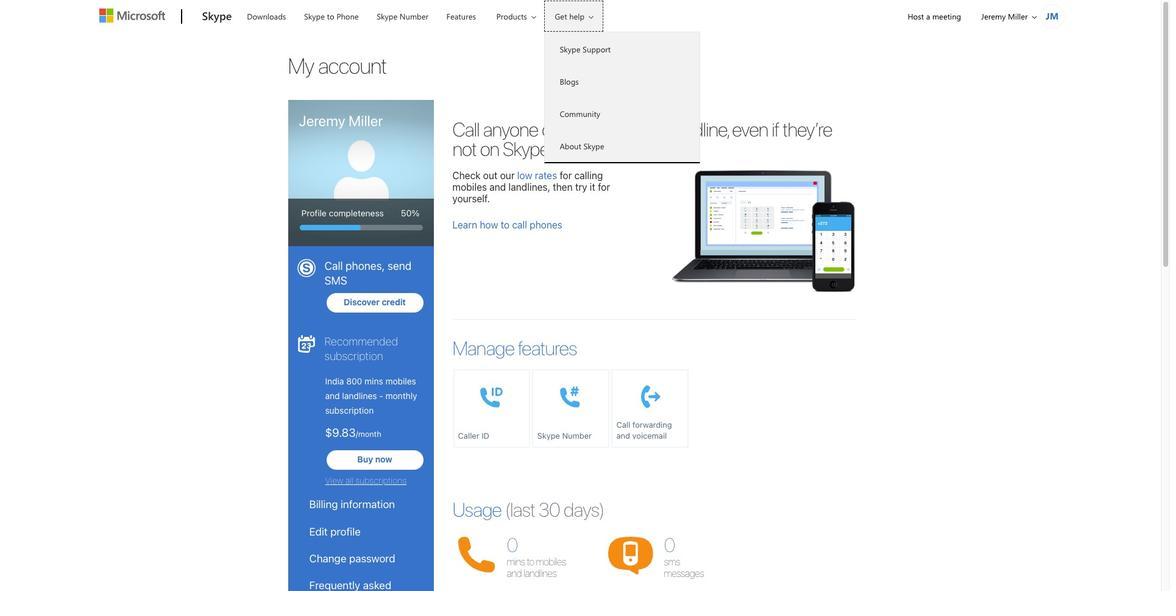 Task type: describe. For each thing, give the bounding box(es) containing it.
usage (last 30 days)
[[453, 498, 604, 521]]

subscription inside india 800 mins mobiles and landlines - monthly subscription
[[325, 405, 374, 416]]

edit profile
[[309, 525, 361, 538]]

credit
[[382, 297, 406, 307]]

$9.83 /month
[[325, 425, 381, 439]]

and inside the for calling mobiles and landlines, then try it for yourself.
[[490, 182, 506, 193]]

mins inside india 800 mins mobiles and landlines - monthly subscription
[[365, 376, 383, 386]]

subscription inside recommended subscription
[[325, 350, 383, 363]]

my
[[288, 52, 314, 79]]

billing
[[309, 498, 338, 511]]

host
[[908, 11, 924, 21]]

0 horizontal spatial on
[[480, 137, 499, 160]]

even
[[732, 118, 768, 141]]

features
[[447, 11, 476, 21]]

jm
[[1046, 10, 1059, 22]]

community
[[560, 108, 600, 119]]

how
[[480, 219, 498, 230]]

forwarding
[[633, 420, 672, 430]]

microsoft image
[[99, 9, 165, 23]]

jeremy miller inside section
[[299, 112, 383, 129]]

call for call anyone on their mobile or landline, even if they're not on skype
[[453, 118, 479, 141]]

0 horizontal spatial for
[[560, 170, 572, 181]]

calling
[[574, 170, 603, 181]]

about
[[560, 141, 581, 151]]

sms
[[325, 274, 347, 287]]

downloads
[[247, 11, 286, 21]]

monthly
[[386, 391, 417, 401]]

all
[[345, 476, 353, 486]]

check
[[453, 170, 481, 181]]

india
[[325, 376, 344, 386]]

meeting
[[932, 11, 961, 21]]

mobiles inside the for calling mobiles and landlines, then try it for yourself.
[[453, 182, 487, 193]]

call for call forwarding and voicemail
[[616, 420, 630, 430]]

1 horizontal spatial miller
[[1008, 11, 1028, 21]]

check out our low rates
[[453, 170, 557, 181]]

account
[[318, 52, 387, 79]]

blogs link
[[545, 65, 700, 98]]

30
[[539, 498, 560, 521]]

billing information link
[[309, 498, 412, 511]]

buy now link
[[326, 451, 423, 470]]

help
[[569, 11, 585, 21]]

0 horizontal spatial skype number link
[[371, 1, 434, 30]]

blogs
[[560, 76, 579, 87]]

call
[[512, 219, 527, 230]]

landline,
[[672, 118, 729, 141]]

and inside call forwarding and voicemail
[[616, 431, 630, 441]]

manage features link
[[453, 336, 577, 359]]

low
[[517, 170, 532, 181]]

host a meeting
[[908, 11, 961, 21]]

view all subscriptions
[[325, 476, 407, 486]]

skype to phone link
[[299, 1, 364, 30]]

(last
[[505, 498, 535, 521]]

1 horizontal spatial skype number
[[537, 431, 592, 441]]

mins inside 0 mins to mobiles and landlines
[[507, 556, 525, 567]]

/month
[[356, 430, 381, 439]]

call forwarding and voicemail
[[616, 420, 672, 441]]

800
[[346, 376, 362, 386]]

1 horizontal spatial for
[[598, 182, 610, 193]]

mobile
[[600, 118, 649, 141]]

profile
[[330, 525, 361, 538]]

skype to phone
[[304, 11, 359, 21]]

jeremy inside section
[[299, 112, 345, 129]]

not
[[453, 137, 476, 160]]

they're
[[783, 118, 832, 141]]

main content containing call anyone on their mobile or landline, even if they're not on skype
[[434, 100, 873, 591]]

usage link
[[453, 498, 501, 521]]

india 800 mins mobiles and landlines - monthly subscription
[[325, 376, 417, 416]]

discover credit
[[344, 297, 406, 307]]

send
[[388, 260, 412, 272]]

miller inside jeremy miller section
[[349, 112, 383, 129]]

1 horizontal spatial jeremy miller
[[981, 11, 1028, 21]]

phones,
[[346, 260, 385, 272]]

change password
[[309, 552, 395, 565]]

host a meeting link
[[897, 1, 972, 32]]

0 horizontal spatial skype number
[[377, 11, 428, 21]]

then
[[553, 182, 573, 193]]

get
[[555, 11, 567, 21]]

1 vertical spatial number
[[562, 431, 592, 441]]

products
[[496, 11, 527, 21]]

1 horizontal spatial on
[[542, 118, 561, 141]]

jeremy miller section
[[288, 100, 434, 591]]

about skype link
[[545, 130, 700, 162]]

completeness
[[329, 208, 384, 218]]

mobiles for 0
[[536, 556, 566, 567]]

profile
[[301, 208, 327, 218]]



Task type: locate. For each thing, give the bounding box(es) containing it.
edit
[[309, 525, 328, 538]]

to inside skype to phone link
[[327, 11, 334, 21]]

skype support link
[[545, 33, 700, 65]]

jeremy down my account
[[299, 112, 345, 129]]

edit profile link
[[309, 525, 412, 538]]

1 horizontal spatial 0
[[664, 533, 675, 556]]

on left their
[[542, 118, 561, 141]]

to for learn
[[501, 219, 510, 230]]

1 vertical spatial jeremy miller
[[299, 112, 383, 129]]

low rates link
[[517, 170, 557, 181]]

if
[[772, 118, 779, 141]]

to down usage (last 30 days)
[[527, 556, 534, 567]]

landlines for 0
[[523, 568, 557, 579]]

for up then
[[560, 170, 572, 181]]

0 horizontal spatial number
[[400, 11, 428, 21]]

mobiles
[[453, 182, 487, 193], [385, 376, 416, 386], [536, 556, 566, 567]]

2 vertical spatial call
[[616, 420, 630, 430]]

landlines,
[[509, 182, 550, 193]]

call inside call forwarding and voicemail
[[616, 420, 630, 430]]

call phones, send sms
[[325, 260, 412, 287]]

sms
[[664, 556, 680, 567]]

call inside call phones, send sms
[[325, 260, 343, 272]]

discover
[[344, 297, 380, 307]]

jeremy miller
[[981, 11, 1028, 21], [299, 112, 383, 129]]

main content
[[434, 100, 873, 591]]

phones
[[530, 219, 562, 230]]

mins up "-" at the left bottom of page
[[365, 376, 383, 386]]

1 0 from the left
[[507, 533, 517, 556]]

0 for 0 sms messages
[[664, 533, 675, 556]]

get help
[[555, 11, 585, 21]]

0 down (last
[[507, 533, 517, 556]]

billing information
[[309, 498, 395, 511]]

0 up sms
[[664, 533, 675, 556]]

my account
[[288, 52, 387, 79]]

on right not
[[480, 137, 499, 160]]

0 vertical spatial jeremy
[[981, 11, 1006, 21]]

call up 'sms'
[[325, 260, 343, 272]]

call left the anyone
[[453, 118, 479, 141]]

and inside 0 mins to mobiles and landlines
[[507, 568, 522, 579]]

mobiles up monthly
[[385, 376, 416, 386]]

features
[[518, 336, 577, 359]]

0 mins to mobiles and landlines
[[507, 533, 566, 579]]

to left the phone
[[327, 11, 334, 21]]

caller id
[[458, 431, 489, 441]]

2 vertical spatial to
[[527, 556, 534, 567]]

0 horizontal spatial miller
[[349, 112, 383, 129]]

manage
[[453, 336, 514, 359]]

manage features
[[453, 336, 577, 359]]

to left call
[[501, 219, 510, 230]]

profile completeness
[[301, 208, 384, 218]]

recommended subscription
[[325, 335, 398, 363]]

support
[[583, 44, 611, 54]]

features link
[[441, 1, 481, 30]]

0 horizontal spatial mins
[[365, 376, 383, 386]]

1 vertical spatial for
[[598, 182, 610, 193]]

1 vertical spatial landlines
[[523, 568, 557, 579]]

get help button
[[545, 1, 603, 32]]

their
[[565, 118, 596, 141]]

subscription up the "$9.83 /month"
[[325, 405, 374, 416]]

for
[[560, 170, 572, 181], [598, 182, 610, 193]]

view
[[325, 476, 343, 486]]

change
[[309, 552, 346, 565]]

for right the it
[[598, 182, 610, 193]]

mobiles inside india 800 mins mobiles and landlines - monthly subscription
[[385, 376, 416, 386]]

0 horizontal spatial call
[[325, 260, 343, 272]]

skype number link
[[371, 1, 434, 30], [532, 369, 610, 448]]

0 horizontal spatial 0
[[507, 533, 517, 556]]

jeremy
[[981, 11, 1006, 21], [299, 112, 345, 129]]

skype support
[[560, 44, 611, 54]]

miller left jm
[[1008, 11, 1028, 21]]

2 horizontal spatial mobiles
[[536, 556, 566, 567]]

1 vertical spatial skype number link
[[532, 369, 610, 448]]

1 horizontal spatial jeremy
[[981, 11, 1006, 21]]

0 vertical spatial skype number
[[377, 11, 428, 21]]

1 vertical spatial mobiles
[[385, 376, 416, 386]]

rates
[[535, 170, 557, 181]]

community link
[[545, 98, 700, 130]]

2 0 from the left
[[664, 533, 675, 556]]

about skype
[[560, 141, 604, 151]]

mobiles up yourself.
[[453, 182, 487, 193]]

$9.83
[[325, 425, 356, 439]]

1 vertical spatial call
[[325, 260, 343, 272]]

1 horizontal spatial mobiles
[[453, 182, 487, 193]]

0 horizontal spatial mobiles
[[385, 376, 416, 386]]

yourself.
[[453, 193, 490, 204]]

1 vertical spatial miller
[[349, 112, 383, 129]]

call left forwarding
[[616, 420, 630, 430]]

try
[[575, 182, 587, 193]]

landlines inside india 800 mins mobiles and landlines - monthly subscription
[[342, 391, 377, 401]]

0 vertical spatial number
[[400, 11, 428, 21]]

call for call phones, send sms
[[325, 260, 343, 272]]

1 horizontal spatial to
[[501, 219, 510, 230]]

jeremy miller left jm
[[981, 11, 1028, 21]]

0 horizontal spatial jeremy
[[299, 112, 345, 129]]

call anyone on their mobile or landline, even if they're not on skype
[[453, 118, 832, 160]]

miller
[[1008, 11, 1028, 21], [349, 112, 383, 129]]

call forwarding and voicemail link
[[612, 369, 689, 448]]

1 horizontal spatial landlines
[[523, 568, 557, 579]]

buy
[[357, 454, 373, 465]]

call phones, send sms link
[[297, 259, 424, 288]]

days)
[[564, 498, 604, 521]]

2 horizontal spatial call
[[616, 420, 630, 430]]

voicemail
[[632, 431, 667, 441]]

caller id link
[[453, 369, 531, 448]]

landlines for india
[[342, 391, 377, 401]]

1 vertical spatial to
[[501, 219, 510, 230]]

learn how to call phones
[[453, 219, 562, 230]]

0 sms messages
[[664, 533, 704, 579]]

our
[[500, 170, 515, 181]]

1 vertical spatial mins
[[507, 556, 525, 567]]

0 vertical spatial jeremy miller
[[981, 11, 1028, 21]]

1 horizontal spatial call
[[453, 118, 479, 141]]

call inside the call anyone on their mobile or landline, even if they're not on skype
[[453, 118, 479, 141]]

0 vertical spatial call
[[453, 118, 479, 141]]

subscriptions
[[355, 476, 407, 486]]

a
[[926, 11, 930, 21]]

1 vertical spatial subscription
[[325, 405, 374, 416]]

mobiles down 30 at the bottom left of page
[[536, 556, 566, 567]]

mins down (last
[[507, 556, 525, 567]]

landlines inside 0 mins to mobiles and landlines
[[523, 568, 557, 579]]

and inside india 800 mins mobiles and landlines - monthly subscription
[[325, 391, 340, 401]]

learn
[[453, 219, 477, 230]]

anyone
[[483, 118, 538, 141]]

0 inside 0 mins to mobiles and landlines
[[507, 533, 517, 556]]

0 vertical spatial mins
[[365, 376, 383, 386]]

to for 0
[[527, 556, 534, 567]]

0 horizontal spatial to
[[327, 11, 334, 21]]

0 vertical spatial miller
[[1008, 11, 1028, 21]]

0 vertical spatial landlines
[[342, 391, 377, 401]]

0 vertical spatial skype number link
[[371, 1, 434, 30]]

jeremy right meeting
[[981, 11, 1006, 21]]

buy now
[[357, 454, 392, 465]]

information
[[341, 498, 395, 511]]

mins
[[365, 376, 383, 386], [507, 556, 525, 567]]

usage
[[453, 498, 501, 521]]

0 for 0 mins to mobiles and landlines
[[507, 533, 517, 556]]

to
[[327, 11, 334, 21], [501, 219, 510, 230], [527, 556, 534, 567]]

0 vertical spatial mobiles
[[453, 182, 487, 193]]

caller
[[458, 431, 479, 441]]

for calling mobiles and landlines, then try it for yourself.
[[453, 170, 610, 204]]

1 horizontal spatial number
[[562, 431, 592, 441]]

1 vertical spatial jeremy
[[299, 112, 345, 129]]

0 vertical spatial for
[[560, 170, 572, 181]]

mobiles for india
[[385, 376, 416, 386]]

skype link
[[196, 1, 238, 34]]

jeremy miller down my account
[[299, 112, 383, 129]]

1 vertical spatial skype number
[[537, 431, 592, 441]]

0 vertical spatial to
[[327, 11, 334, 21]]

password
[[349, 552, 395, 565]]

0 horizontal spatial jeremy miller
[[299, 112, 383, 129]]

and
[[490, 182, 506, 193], [325, 391, 340, 401], [616, 431, 630, 441], [507, 568, 522, 579]]

or
[[653, 118, 668, 141]]

2 horizontal spatial to
[[527, 556, 534, 567]]

50%
[[401, 208, 420, 218]]

view all subscriptions link
[[325, 475, 424, 487]]

0 horizontal spatial landlines
[[342, 391, 377, 401]]

out
[[483, 170, 498, 181]]

skype inside the call anyone on their mobile or landline, even if they're not on skype
[[503, 137, 549, 160]]

recommended
[[325, 335, 398, 348]]

mobiles inside 0 mins to mobiles and landlines
[[536, 556, 566, 567]]

2 vertical spatial mobiles
[[536, 556, 566, 567]]

0 vertical spatial subscription
[[325, 350, 383, 363]]

learn how to call phones link
[[453, 219, 562, 230]]

miller down account
[[349, 112, 383, 129]]

change password link
[[309, 552, 412, 565]]

1 horizontal spatial mins
[[507, 556, 525, 567]]

subscription down recommended
[[325, 350, 383, 363]]

number
[[400, 11, 428, 21], [562, 431, 592, 441]]

it
[[590, 182, 595, 193]]

to inside 0 mins to mobiles and landlines
[[527, 556, 534, 567]]

1 horizontal spatial skype number link
[[532, 369, 610, 448]]

0 inside the 0 sms messages
[[664, 533, 675, 556]]



Task type: vqa. For each thing, say whether or not it's contained in the screenshot.
the top for
yes



